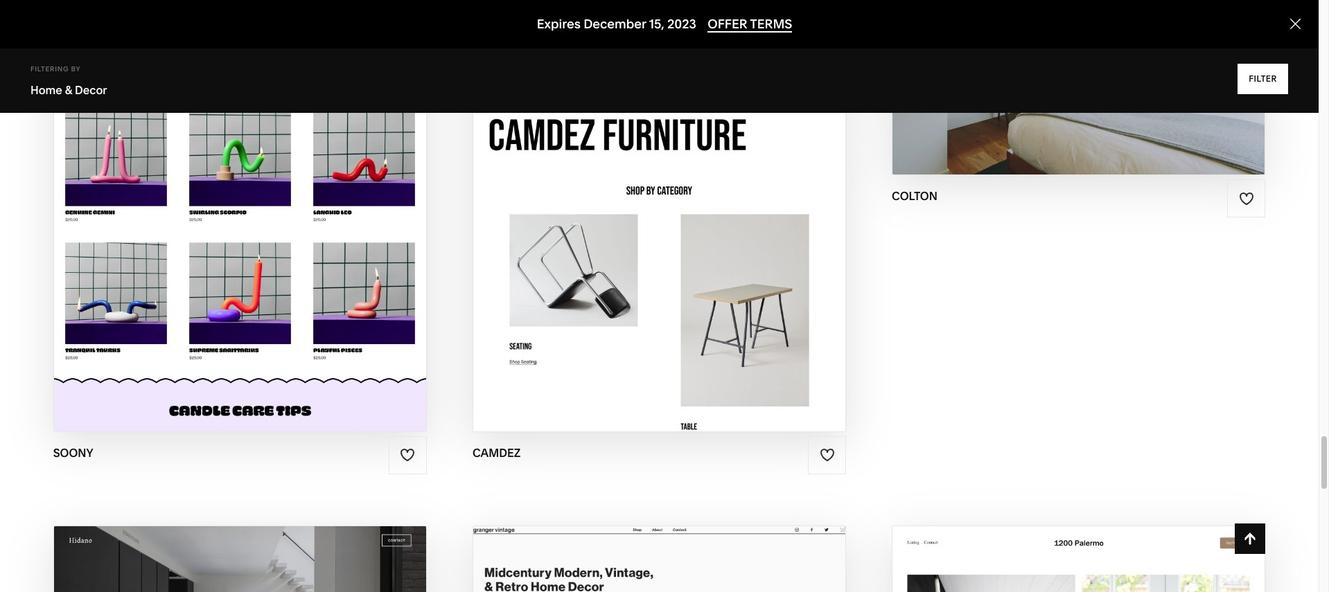 Task type: locate. For each thing, give the bounding box(es) containing it.
offer
[[708, 16, 748, 32]]

soony
[[250, 156, 299, 172], [247, 183, 297, 199], [53, 446, 93, 460]]

with
[[211, 156, 246, 172]]

camdez
[[662, 183, 721, 199], [473, 446, 521, 460]]

preview
[[183, 183, 244, 199], [598, 183, 659, 199]]

1 horizontal spatial camdez
[[662, 183, 721, 199]]

preview soony link
[[183, 173, 297, 211]]

soony inside button
[[250, 156, 299, 172]]

start
[[166, 156, 208, 172]]

preview for preview soony
[[183, 183, 244, 199]]

preview camdez link
[[598, 173, 721, 211]]

1 preview from the left
[[183, 183, 244, 199]]

preview for preview camdez
[[598, 183, 659, 199]]

add colton to your favorites list image
[[1239, 191, 1255, 206]]

0 vertical spatial soony
[[250, 156, 299, 172]]

colton
[[892, 189, 938, 203]]

0 horizontal spatial camdez
[[473, 446, 521, 460]]

start with soony
[[166, 156, 299, 172]]

december
[[584, 16, 646, 32]]

0 horizontal spatial preview
[[183, 183, 244, 199]]

1 horizontal spatial preview
[[598, 183, 659, 199]]

0 vertical spatial camdez
[[662, 183, 721, 199]]

2023
[[668, 16, 697, 32]]

filtering by
[[31, 65, 81, 73]]

preview soony
[[183, 183, 297, 199]]

2 preview from the left
[[598, 183, 659, 199]]

home
[[31, 83, 62, 97]]

filter
[[1249, 73, 1278, 84]]

&
[[65, 83, 72, 97]]



Task type: vqa. For each thing, say whether or not it's contained in the screenshot.
Preview Colton "Link" at the bottom right of the page
no



Task type: describe. For each thing, give the bounding box(es) containing it.
camdez image
[[473, 0, 846, 432]]

offer terms
[[708, 16, 793, 32]]

terms
[[750, 16, 793, 32]]

palermo image
[[893, 527, 1265, 593]]

add soony to your favorites list image
[[400, 448, 416, 463]]

preview camdez
[[598, 183, 721, 199]]

add camdez to your favorites list image
[[820, 448, 835, 463]]

home & decor
[[31, 83, 107, 97]]

2 vertical spatial soony
[[53, 446, 93, 460]]

hidano image
[[54, 527, 426, 593]]

by
[[71, 65, 81, 73]]

start with soony button
[[166, 145, 314, 184]]

1 vertical spatial soony
[[247, 183, 297, 199]]

back to top image
[[1243, 532, 1258, 547]]

filtering
[[31, 65, 69, 73]]

granger image
[[473, 527, 846, 593]]

offer terms link
[[708, 16, 793, 33]]

filter button
[[1238, 64, 1289, 94]]

expires december 15, 2023
[[537, 16, 697, 32]]

decor
[[75, 83, 107, 97]]

1 vertical spatial camdez
[[473, 446, 521, 460]]

colton image
[[893, 0, 1265, 175]]

soony image
[[54, 0, 426, 432]]

15,
[[649, 16, 665, 32]]

expires
[[537, 16, 581, 32]]



